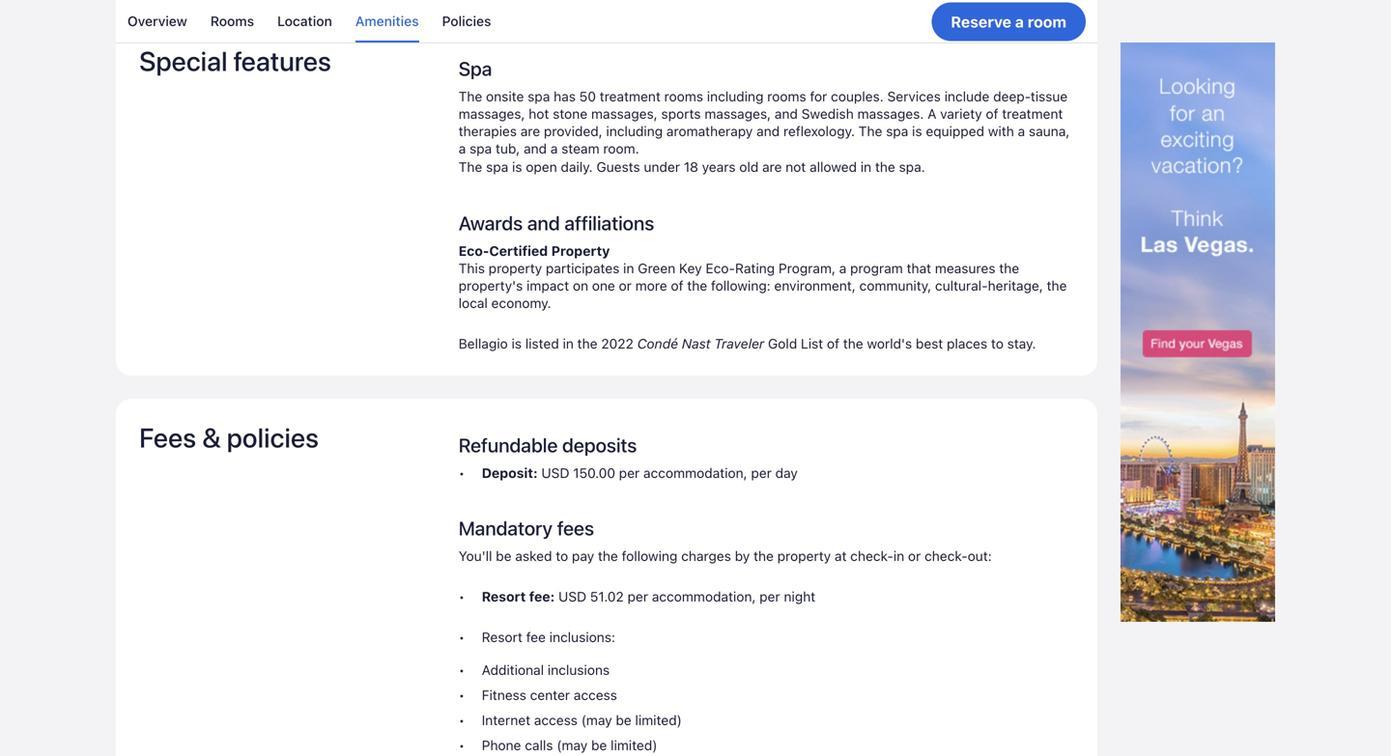 Task type: describe. For each thing, give the bounding box(es) containing it.
sports
[[661, 106, 701, 122]]

impact
[[527, 278, 569, 294]]

rating
[[735, 260, 775, 276]]

of inside eco-certified property this property participates in green key eco-rating program, a program that measures the property's impact on one or more of the following: environment, community, cultural-heritage, the local economy.
[[671, 278, 684, 294]]

the right the by
[[754, 548, 774, 564]]

resort fee inclusions:
[[482, 630, 616, 646]]

be for phone calls (may be limited)
[[591, 738, 607, 754]]

awards
[[459, 212, 523, 234]]

and up open
[[524, 141, 547, 157]]

following:
[[711, 278, 771, 294]]

gold
[[768, 336, 797, 352]]

location
[[277, 13, 332, 29]]

(may for calls
[[557, 738, 588, 754]]

traveler
[[714, 336, 765, 352]]

fitness center access
[[482, 688, 617, 703]]

1 horizontal spatial to
[[991, 336, 1004, 352]]

provided,
[[544, 123, 603, 139]]

the right pay
[[598, 548, 618, 564]]

1 vertical spatial eco-
[[706, 260, 735, 276]]

that
[[907, 260, 932, 276]]

variety
[[940, 106, 982, 122]]

0 horizontal spatial to
[[556, 548, 568, 564]]

1 horizontal spatial or
[[908, 548, 921, 564]]

1 massages, from the left
[[459, 106, 525, 122]]

list item for fees & policies
[[459, 465, 1075, 482]]

under
[[644, 159, 680, 175]]

a up open
[[551, 141, 558, 157]]

special
[[139, 45, 228, 77]]

pay
[[572, 548, 594, 564]]

out:
[[968, 548, 992, 564]]

more
[[636, 278, 667, 294]]

be for internet access (may be limited)
[[616, 713, 632, 729]]

you'll be asked to pay the following charges by the property at check-in or check-out:
[[459, 548, 992, 564]]

include
[[945, 88, 990, 104]]

phone
[[482, 738, 521, 754]]

deposit: usd 150.00 per accommodation, per day
[[482, 465, 798, 481]]

this
[[459, 260, 485, 276]]

heritage,
[[988, 278, 1043, 294]]

additional
[[482, 662, 544, 678]]

spa down massages.
[[886, 123, 909, 139]]

1 rooms from the left
[[664, 88, 704, 104]]

onsite
[[486, 88, 524, 104]]

in inside spa the onsite spa has 50 treatment rooms including rooms for couples. services include deep-tissue massages, hot stone massages, sports massages, and swedish massages. a variety of treatment therapies are provided, including aromatherapy and reflexology. the spa is equipped with a sauna, a spa tub, and a steam room. the spa is open daily. guests under 18 years old are not allowed in the spa.
[[861, 159, 872, 175]]

mandatory fees
[[459, 517, 594, 540]]

a
[[928, 106, 937, 122]]

deposit:
[[482, 465, 538, 481]]

tissue
[[1031, 88, 1068, 104]]

guests
[[597, 159, 640, 175]]

the down key
[[687, 278, 708, 294]]

environment,
[[775, 278, 856, 294]]

equipped
[[926, 123, 985, 139]]

open
[[526, 159, 557, 175]]

spa the onsite spa has 50 treatment rooms including rooms for couples. services include deep-tissue massages, hot stone massages, sports massages, and swedish massages. a variety of treatment therapies are provided, including aromatherapy and reflexology. the spa is equipped with a sauna, a spa tub, and a steam room. the spa is open daily. guests under 18 years old are not allowed in the spa.
[[459, 57, 1070, 175]]

150.00
[[573, 465, 616, 481]]

phone calls (may be limited) list item
[[459, 737, 1075, 755]]

certified
[[489, 243, 548, 259]]

of inside spa the onsite spa has 50 treatment rooms including rooms for couples. services include deep-tissue massages, hot stone massages, sports massages, and swedish massages. a variety of treatment therapies are provided, including aromatherapy and reflexology. the spa is equipped with a sauna, a spa tub, and a steam room. the spa is open daily. guests under 18 years old are not allowed in the spa.
[[986, 106, 999, 122]]

room
[[1028, 13, 1067, 31]]

internet access (may be limited)
[[482, 713, 682, 729]]

limited) for phone calls (may be limited)
[[611, 738, 658, 754]]

0 horizontal spatial be
[[496, 548, 512, 564]]

spa down the tub,
[[486, 159, 509, 175]]

property
[[551, 243, 610, 259]]

property's
[[459, 278, 523, 294]]

following
[[622, 548, 678, 564]]

reserve a room button
[[932, 2, 1086, 41]]

steam
[[562, 141, 600, 157]]

sauna,
[[1029, 123, 1070, 139]]

spa up hot
[[528, 88, 550, 104]]

local
[[459, 295, 488, 311]]

1 vertical spatial the
[[859, 123, 883, 139]]

rooms link
[[211, 0, 254, 43]]

listed
[[526, 336, 559, 352]]

51.02
[[590, 589, 624, 605]]

center
[[530, 688, 570, 703]]

tub,
[[496, 141, 520, 157]]

deep-
[[994, 88, 1031, 104]]

policies
[[227, 422, 319, 454]]

by
[[735, 548, 750, 564]]

measures
[[935, 260, 996, 276]]

additional inclusions list item
[[459, 662, 1075, 679]]

per left day
[[751, 465, 772, 481]]

limited) for internet access (may be limited)
[[635, 713, 682, 729]]

resort for resort fee inclusions:
[[482, 630, 523, 646]]

and up old
[[757, 123, 780, 139]]

awards and affiliations
[[459, 212, 655, 234]]

or inside eco-certified property this property participates in green key eco-rating program, a program that measures the property's impact on one or more of the following: environment, community, cultural-heritage, the local economy.
[[619, 278, 632, 294]]

the right heritage,
[[1047, 278, 1067, 294]]

allowed
[[810, 159, 857, 175]]

fitness center access list item
[[459, 687, 1075, 704]]

fee
[[526, 630, 546, 646]]

and up certified
[[528, 212, 560, 234]]

one
[[592, 278, 615, 294]]

internet access (may be limited) list item
[[459, 712, 1075, 730]]

2 rooms from the left
[[767, 88, 807, 104]]

list containing resort fee inclusions:
[[459, 629, 1075, 755]]



Task type: vqa. For each thing, say whether or not it's contained in the screenshot.
the 3
no



Task type: locate. For each thing, give the bounding box(es) containing it.
0 horizontal spatial of
[[671, 278, 684, 294]]

amenities
[[355, 13, 419, 29]]

treatment down tissue
[[1002, 106, 1063, 122]]

(may up phone calls (may be limited)
[[581, 713, 612, 729]]

limited) inside phone calls (may be limited) list item
[[611, 738, 658, 754]]

1 vertical spatial list item
[[459, 588, 1075, 606]]

key
[[679, 260, 702, 276]]

0 horizontal spatial treatment
[[600, 88, 661, 104]]

2 vertical spatial of
[[827, 336, 840, 352]]

2 resort from the top
[[482, 630, 523, 646]]

fees & policies
[[139, 422, 319, 454]]

deposits
[[562, 434, 637, 457]]

treatment right 50
[[600, 88, 661, 104]]

2 vertical spatial is
[[512, 336, 522, 352]]

a inside button
[[1015, 13, 1024, 31]]

0 vertical spatial are
[[521, 123, 540, 139]]

be up phone calls (may be limited)
[[616, 713, 632, 729]]

access inside list item
[[574, 688, 617, 703]]

reflexology.
[[784, 123, 855, 139]]

a up environment,
[[840, 260, 847, 276]]

1 horizontal spatial of
[[827, 336, 840, 352]]

a down therapies in the top of the page
[[459, 141, 466, 157]]

rooms
[[664, 88, 704, 104], [767, 88, 807, 104]]

0 vertical spatial eco-
[[459, 243, 489, 259]]

list item for mandatory fees
[[459, 588, 1075, 606]]

property left at at bottom
[[778, 548, 831, 564]]

2022
[[601, 336, 634, 352]]

program,
[[779, 260, 836, 276]]

1 resort from the top
[[482, 589, 526, 605]]

1 vertical spatial property
[[778, 548, 831, 564]]

or
[[619, 278, 632, 294], [908, 548, 921, 564]]

0 vertical spatial or
[[619, 278, 632, 294]]

resort fee: usd 51.02 per accommodation, per night
[[482, 589, 816, 605]]

0 vertical spatial to
[[991, 336, 1004, 352]]

daily.
[[561, 159, 593, 175]]

1 horizontal spatial be
[[591, 738, 607, 754]]

per right 150.00
[[619, 465, 640, 481]]

list item containing deposit:
[[459, 465, 1075, 482]]

at
[[835, 548, 847, 564]]

1 horizontal spatial including
[[707, 88, 764, 104]]

and
[[775, 106, 798, 122], [757, 123, 780, 139], [524, 141, 547, 157], [528, 212, 560, 234]]

resort inside list item
[[482, 589, 526, 605]]

massages, up therapies in the top of the page
[[459, 106, 525, 122]]

rooms up sports
[[664, 88, 704, 104]]

to left pay
[[556, 548, 568, 564]]

with
[[988, 123, 1015, 139]]

list item up "resort fee inclusions:" "list item"
[[459, 588, 1075, 606]]

1 horizontal spatial property
[[778, 548, 831, 564]]

0 vertical spatial property
[[489, 260, 542, 276]]

1 vertical spatial is
[[512, 159, 522, 175]]

including up "room." at top left
[[606, 123, 663, 139]]

2 vertical spatial the
[[459, 159, 483, 175]]

eco- up following:
[[706, 260, 735, 276]]

0 vertical spatial access
[[574, 688, 617, 703]]

hot
[[529, 106, 549, 122]]

2 massages, from the left
[[591, 106, 658, 122]]

resort inside "list item"
[[482, 630, 523, 646]]

1 vertical spatial are
[[763, 159, 782, 175]]

best
[[916, 336, 943, 352]]

of right list on the top right of the page
[[827, 336, 840, 352]]

list
[[801, 336, 824, 352]]

0 vertical spatial the
[[459, 88, 483, 104]]

property
[[489, 260, 542, 276], [778, 548, 831, 564]]

services
[[888, 88, 941, 104]]

rooms
[[211, 13, 254, 29]]

0 horizontal spatial rooms
[[664, 88, 704, 104]]

2 check- from the left
[[925, 548, 968, 564]]

2 horizontal spatial be
[[616, 713, 632, 729]]

refundable
[[459, 434, 558, 457]]

1 horizontal spatial massages,
[[591, 106, 658, 122]]

0 vertical spatial of
[[986, 106, 999, 122]]

(may down internet access (may be limited) at bottom left
[[557, 738, 588, 754]]

per left night
[[760, 589, 781, 605]]

reserve a room
[[951, 13, 1067, 31]]

1 vertical spatial be
[[616, 713, 632, 729]]

limited) inside internet access (may be limited) list item
[[635, 713, 682, 729]]

inclusions
[[548, 662, 610, 678]]

list
[[116, 0, 1098, 43], [459, 629, 1075, 755], [459, 662, 1075, 755]]

world's
[[867, 336, 912, 352]]

list item
[[459, 465, 1075, 482], [459, 588, 1075, 606]]

a inside eco-certified property this property participates in green key eco-rating program, a program that measures the property's impact on one or more of the following: environment, community, cultural-heritage, the local economy.
[[840, 260, 847, 276]]

therapies
[[459, 123, 517, 139]]

are right old
[[763, 159, 782, 175]]

0 horizontal spatial check-
[[851, 548, 894, 564]]

usd down refundable deposits
[[542, 465, 570, 481]]

2 horizontal spatial massages,
[[705, 106, 771, 122]]

1 vertical spatial access
[[534, 713, 578, 729]]

eco- up this at the left of page
[[459, 243, 489, 259]]

in right listed
[[563, 336, 574, 352]]

or right one
[[619, 278, 632, 294]]

0 horizontal spatial massages,
[[459, 106, 525, 122]]

access down center
[[534, 713, 578, 729]]

usd right fee:
[[559, 589, 587, 605]]

in right at at bottom
[[894, 548, 905, 564]]

resort for resort fee: usd 51.02 per accommodation, per night
[[482, 589, 526, 605]]

0 vertical spatial resort
[[482, 589, 526, 605]]

the
[[875, 159, 896, 175], [1000, 260, 1020, 276], [687, 278, 708, 294], [1047, 278, 1067, 294], [578, 336, 598, 352], [843, 336, 864, 352], [598, 548, 618, 564], [754, 548, 774, 564]]

to left the "stay."
[[991, 336, 1004, 352]]

0 horizontal spatial eco-
[[459, 243, 489, 259]]

limited) down internet access (may be limited) at bottom left
[[611, 738, 658, 754]]

0 vertical spatial list item
[[459, 465, 1075, 482]]

1 vertical spatial accommodation,
[[652, 589, 756, 605]]

places
[[947, 336, 988, 352]]

0 vertical spatial including
[[707, 88, 764, 104]]

(may inside internet access (may be limited) list item
[[581, 713, 612, 729]]

of down key
[[671, 278, 684, 294]]

1 vertical spatial usd
[[559, 589, 587, 605]]

2 horizontal spatial of
[[986, 106, 999, 122]]

spa down therapies in the top of the page
[[470, 141, 492, 157]]

you'll
[[459, 548, 492, 564]]

list item containing resort fee:
[[459, 588, 1075, 606]]

1 horizontal spatial rooms
[[767, 88, 807, 104]]

0 horizontal spatial are
[[521, 123, 540, 139]]

couples.
[[831, 88, 884, 104]]

1 vertical spatial (may
[[557, 738, 588, 754]]

a right with
[[1018, 123, 1026, 139]]

on
[[573, 278, 589, 294]]

limited) up phone calls (may be limited)
[[635, 713, 682, 729]]

eco-certified property this property participates in green key eco-rating program, a program that measures the property's impact on one or more of the following: environment, community, cultural-heritage, the local economy.
[[459, 243, 1067, 311]]

check-
[[851, 548, 894, 564], [925, 548, 968, 564]]

location link
[[277, 0, 332, 43]]

1 vertical spatial resort
[[482, 630, 523, 646]]

phone calls (may be limited)
[[482, 738, 658, 754]]

a left room
[[1015, 13, 1024, 31]]

resort
[[482, 589, 526, 605], [482, 630, 523, 646]]

1 vertical spatial including
[[606, 123, 663, 139]]

calls
[[525, 738, 553, 754]]

1 horizontal spatial are
[[763, 159, 782, 175]]

18
[[684, 159, 699, 175]]

features
[[233, 45, 331, 77]]

per right 51.02
[[628, 589, 648, 605]]

amenities link
[[355, 0, 419, 43]]

2 list item from the top
[[459, 588, 1075, 606]]

are
[[521, 123, 540, 139], [763, 159, 782, 175]]

1 vertical spatial of
[[671, 278, 684, 294]]

community,
[[860, 278, 932, 294]]

nast
[[682, 336, 711, 352]]

massages.
[[858, 106, 924, 122]]

eco-
[[459, 243, 489, 259], [706, 260, 735, 276]]

be down mandatory
[[496, 548, 512, 564]]

massages, up "room." at top left
[[591, 106, 658, 122]]

massages, up aromatherapy
[[705, 106, 771, 122]]

access inside list item
[[534, 713, 578, 729]]

rooms left for
[[767, 88, 807, 104]]

of up with
[[986, 106, 999, 122]]

mandatory
[[459, 517, 553, 540]]

economy.
[[492, 295, 551, 311]]

a
[[1015, 13, 1024, 31], [1018, 123, 1026, 139], [459, 141, 466, 157], [551, 141, 558, 157], [840, 260, 847, 276]]

the down massages.
[[859, 123, 883, 139]]

the left "spa."
[[875, 159, 896, 175]]

fees
[[139, 422, 196, 454]]

1 vertical spatial or
[[908, 548, 921, 564]]

the left the world's on the right top of the page
[[843, 336, 864, 352]]

to
[[991, 336, 1004, 352], [556, 548, 568, 564]]

in right "allowed"
[[861, 159, 872, 175]]

0 vertical spatial treatment
[[600, 88, 661, 104]]

0 horizontal spatial including
[[606, 123, 663, 139]]

0 vertical spatial be
[[496, 548, 512, 564]]

spa
[[459, 57, 492, 80]]

the down therapies in the top of the page
[[459, 159, 483, 175]]

and up reflexology.
[[775, 106, 798, 122]]

swedish
[[802, 106, 854, 122]]

property down certified
[[489, 260, 542, 276]]

policies
[[442, 13, 491, 29]]

charges
[[681, 548, 731, 564]]

(may inside phone calls (may be limited) list item
[[557, 738, 588, 754]]

old
[[740, 159, 759, 175]]

room.
[[603, 141, 639, 157]]

overview link
[[128, 0, 187, 43]]

property inside eco-certified property this property participates in green key eco-rating program, a program that measures the property's impact on one or more of the following: environment, community, cultural-heritage, the local economy.
[[489, 260, 542, 276]]

list containing overview
[[116, 0, 1098, 43]]

or left out:
[[908, 548, 921, 564]]

resort left fee:
[[482, 589, 526, 605]]

0 vertical spatial usd
[[542, 465, 570, 481]]

accommodation, up charges
[[644, 465, 748, 481]]

is left listed
[[512, 336, 522, 352]]

spa.
[[899, 159, 926, 175]]

is down massages.
[[912, 123, 922, 139]]

access up internet access (may be limited) at bottom left
[[574, 688, 617, 703]]

spa
[[528, 88, 550, 104], [886, 123, 909, 139], [470, 141, 492, 157], [486, 159, 509, 175]]

&
[[202, 422, 221, 454]]

for
[[810, 88, 828, 104]]

affiliations
[[565, 212, 655, 234]]

1 horizontal spatial eco-
[[706, 260, 735, 276]]

list item up the by
[[459, 465, 1075, 482]]

1 check- from the left
[[851, 548, 894, 564]]

bellagio
[[459, 336, 508, 352]]

2 vertical spatial be
[[591, 738, 607, 754]]

3 massages, from the left
[[705, 106, 771, 122]]

per
[[619, 465, 640, 481], [751, 465, 772, 481], [628, 589, 648, 605], [760, 589, 781, 605]]

1 horizontal spatial check-
[[925, 548, 968, 564]]

resort left the fee
[[482, 630, 523, 646]]

including up aromatherapy
[[707, 88, 764, 104]]

the up heritage,
[[1000, 260, 1020, 276]]

1 list item from the top
[[459, 465, 1075, 482]]

list containing additional inclusions
[[459, 662, 1075, 755]]

1 vertical spatial to
[[556, 548, 568, 564]]

not
[[786, 159, 806, 175]]

0 vertical spatial (may
[[581, 713, 612, 729]]

50
[[580, 88, 596, 104]]

is down the tub,
[[512, 159, 522, 175]]

internet
[[482, 713, 531, 729]]

0 vertical spatial is
[[912, 123, 922, 139]]

the down "spa"
[[459, 88, 483, 104]]

fee:
[[529, 589, 555, 605]]

are down hot
[[521, 123, 540, 139]]

be
[[496, 548, 512, 564], [616, 713, 632, 729], [591, 738, 607, 754]]

resort fee inclusions: list item
[[459, 629, 1075, 646]]

stone
[[553, 106, 588, 122]]

inclusions:
[[550, 630, 616, 646]]

day
[[776, 465, 798, 481]]

0 horizontal spatial property
[[489, 260, 542, 276]]

in inside eco-certified property this property participates in green key eco-rating program, a program that measures the property's impact on one or more of the following: environment, community, cultural-heritage, the local economy.
[[623, 260, 634, 276]]

the left 2022
[[578, 336, 598, 352]]

(may for access
[[581, 713, 612, 729]]

1 vertical spatial limited)
[[611, 738, 658, 754]]

stay.
[[1008, 336, 1036, 352]]

accommodation, down charges
[[652, 589, 756, 605]]

1 vertical spatial treatment
[[1002, 106, 1063, 122]]

in left green
[[623, 260, 634, 276]]

0 vertical spatial limited)
[[635, 713, 682, 729]]

special features
[[139, 45, 331, 77]]

the inside spa the onsite spa has 50 treatment rooms including rooms for couples. services include deep-tissue massages, hot stone massages, sports massages, and swedish massages. a variety of treatment therapies are provided, including aromatherapy and reflexology. the spa is equipped with a sauna, a spa tub, and a steam room. the spa is open daily. guests under 18 years old are not allowed in the spa.
[[875, 159, 896, 175]]

be down internet access (may be limited) at bottom left
[[591, 738, 607, 754]]

1 horizontal spatial treatment
[[1002, 106, 1063, 122]]

asked
[[515, 548, 552, 564]]

program
[[850, 260, 903, 276]]

0 horizontal spatial or
[[619, 278, 632, 294]]

treatment
[[600, 88, 661, 104], [1002, 106, 1063, 122]]

0 vertical spatial accommodation,
[[644, 465, 748, 481]]



